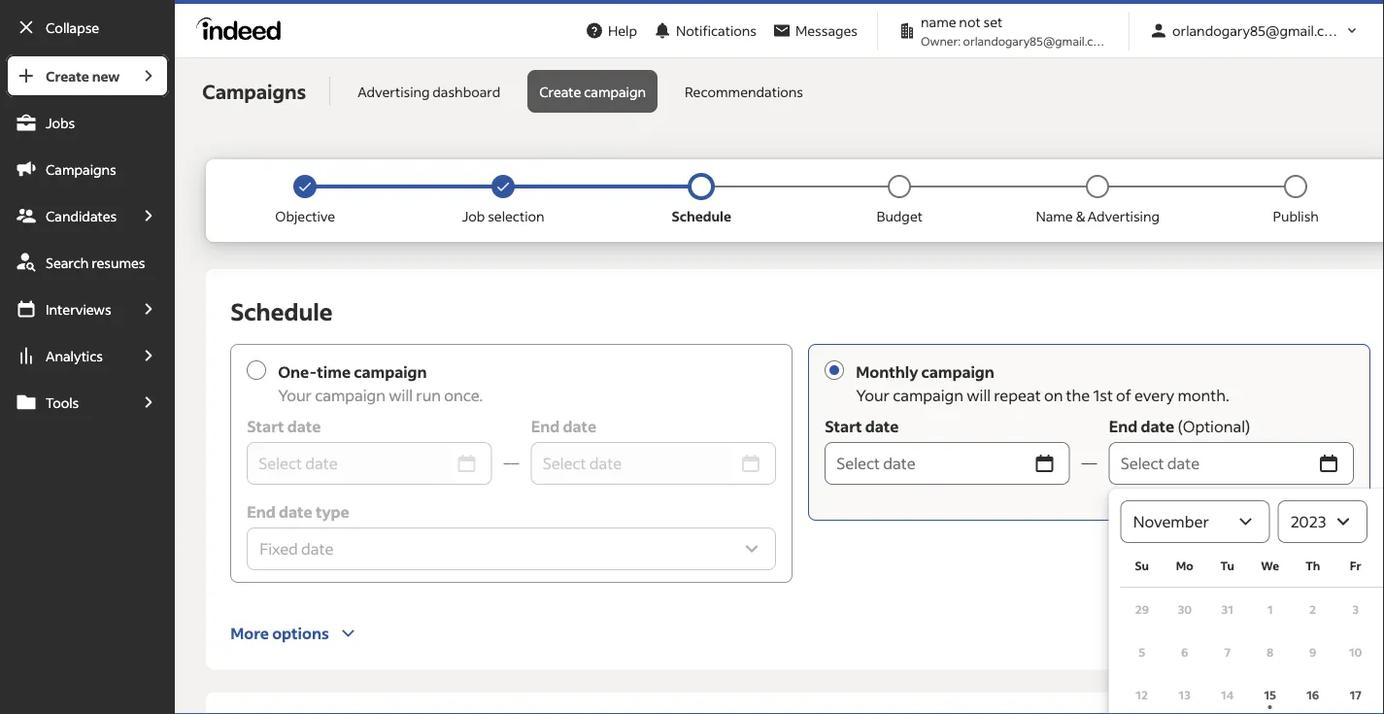 Task type: locate. For each thing, give the bounding box(es) containing it.
0 horizontal spatial will
[[389, 386, 413, 406]]

1 horizontal spatial date
[[865, 417, 899, 437]]

2 your from the left
[[856, 386, 890, 406]]

end
[[1109, 417, 1138, 437], [247, 502, 276, 522]]

end date (optional)
[[1109, 417, 1251, 437]]

group
[[175, 0, 1385, 4]]

2 horizontal spatial date
[[1141, 417, 1175, 437]]

options
[[272, 624, 329, 644]]

mo
[[1176, 559, 1194, 574]]

objective
[[275, 208, 335, 225]]

your down one-
[[278, 386, 312, 406]]

orlandogary85@gmail.com
[[1173, 22, 1345, 40], [963, 34, 1111, 49]]

1 horizontal spatial orlandogary85@gmail.com
[[1173, 22, 1345, 40]]

analytics link
[[6, 334, 128, 377]]

create down help button
[[539, 83, 581, 101]]

0 horizontal spatial date
[[279, 502, 313, 522]]

1 your from the left
[[278, 386, 312, 406]]

date
[[865, 417, 899, 437], [1141, 417, 1175, 437], [279, 502, 313, 522]]

on
[[1044, 386, 1063, 406]]

grid
[[1121, 544, 1385, 714]]

1 horizontal spatial will
[[967, 386, 991, 406]]

search
[[46, 254, 89, 271]]

1 vertical spatial advertising
[[1088, 208, 1160, 225]]

jobs
[[46, 114, 75, 131]]

name & advertising
[[1036, 208, 1160, 225]]

date down every
[[1141, 417, 1175, 437]]

0 horizontal spatial select date field
[[247, 443, 450, 485]]

your inside the one-time campaign your campaign will run once.
[[278, 386, 312, 406]]

None radio
[[247, 361, 266, 380]]

create inside menu bar
[[46, 67, 89, 85]]

1 horizontal spatial schedule
[[672, 208, 732, 225]]

more options button
[[230, 599, 360, 646]]

orlandogary85@gmail.com inside name not set owner: orlandogary85@gmail.com
[[963, 34, 1111, 49]]

0 horizontal spatial campaigns
[[46, 160, 116, 178]]

29 button
[[1121, 588, 1164, 631]]

2 select date field from the left
[[531, 443, 734, 485]]

candidates link
[[6, 194, 128, 237]]

will left repeat
[[967, 386, 991, 406]]

resumes
[[91, 254, 145, 271]]

campaign down time
[[315, 386, 386, 406]]

2 horizontal spatial select date field
[[1109, 443, 1312, 485]]

3
[[1353, 602, 1359, 617]]

create
[[46, 67, 89, 85], [539, 83, 581, 101]]

1 button
[[1249, 588, 1292, 631]]

one-
[[278, 362, 317, 382]]

0 horizontal spatial your
[[278, 386, 312, 406]]

29
[[1136, 602, 1150, 617]]

campaign
[[584, 83, 646, 101], [354, 362, 427, 382], [922, 362, 995, 382], [315, 386, 386, 406], [893, 386, 964, 406]]

7
[[1225, 645, 1231, 660]]

0 horizontal spatial end
[[247, 502, 276, 522]]

create for create campaign
[[539, 83, 581, 101]]

end down of on the right bottom of page
[[1109, 417, 1138, 437]]

3 select date field from the left
[[1109, 443, 1312, 485]]

campaigns down indeed home image
[[202, 79, 306, 104]]

one-time campaign your campaign will run once.
[[278, 362, 483, 406]]

type
[[316, 502, 350, 522]]

16 button
[[1292, 674, 1335, 714]]

create for create new
[[46, 67, 89, 85]]

budget
[[877, 208, 923, 225]]

1 vertical spatial end
[[247, 502, 276, 522]]

monthly
[[856, 362, 918, 382]]

1 horizontal spatial select date field
[[531, 443, 734, 485]]

16
[[1307, 687, 1320, 702]]

create campaign
[[539, 83, 646, 101]]

Select date field
[[247, 443, 450, 485], [531, 443, 734, 485], [1109, 443, 1312, 485]]

campaign down help button
[[584, 83, 646, 101]]

1 horizontal spatial end
[[1109, 417, 1138, 437]]

analytics
[[46, 347, 103, 364]]

advertising left dashboard
[[358, 83, 430, 101]]

3 button
[[1335, 588, 1377, 631]]

8
[[1267, 645, 1274, 660]]

will left run
[[389, 386, 413, 406]]

1 horizontal spatial your
[[856, 386, 890, 406]]

advertising right &
[[1088, 208, 1160, 225]]

1 vertical spatial schedule
[[230, 296, 333, 326]]

we
[[1261, 559, 1280, 574]]

None radio
[[825, 361, 845, 380]]

candidates
[[46, 207, 117, 224]]

1 vertical spatial campaigns
[[46, 160, 116, 178]]

repeat
[[994, 386, 1041, 406]]

date right start
[[865, 417, 899, 437]]

0 horizontal spatial schedule
[[230, 296, 333, 326]]

end left the type at the left bottom of the page
[[247, 502, 276, 522]]

2 will from the left
[[967, 386, 991, 406]]

run
[[416, 386, 441, 406]]

campaign down 'monthly'
[[893, 386, 964, 406]]

menu bar
[[0, 54, 175, 714]]

name not set owner: orlandogary85@gmail.com
[[921, 14, 1111, 49]]

6
[[1182, 645, 1189, 660]]

31
[[1222, 602, 1234, 617]]

name
[[1036, 208, 1073, 225]]

date left the type at the left bottom of the page
[[279, 502, 313, 522]]

time
[[317, 362, 351, 382]]

choose a date image
[[1318, 452, 1341, 476]]

campaigns inside menu bar
[[46, 160, 116, 178]]

end for end date type
[[247, 502, 276, 522]]

date for start date
[[865, 417, 899, 437]]

date for end date type
[[279, 502, 313, 522]]

more
[[230, 624, 269, 644]]

0 horizontal spatial create
[[46, 67, 89, 85]]

orlandogary85@gmail.com button
[[1142, 13, 1369, 49]]

1 will from the left
[[389, 386, 413, 406]]

campaigns link
[[6, 148, 169, 190]]

1 horizontal spatial create
[[539, 83, 581, 101]]

9 button
[[1292, 631, 1335, 674]]

your
[[278, 386, 312, 406], [856, 386, 890, 406]]

10 button
[[1335, 631, 1377, 674]]

0 vertical spatial end
[[1109, 417, 1138, 437]]

your down 'monthly'
[[856, 386, 890, 406]]

campaigns up candidates
[[46, 160, 116, 178]]

advertising
[[358, 83, 430, 101], [1088, 208, 1160, 225]]

the
[[1066, 386, 1090, 406]]

messages link
[[765, 13, 866, 49]]

tools link
[[6, 381, 128, 424]]

0 vertical spatial advertising
[[358, 83, 430, 101]]

1 horizontal spatial advertising
[[1088, 208, 1160, 225]]

0 vertical spatial campaigns
[[202, 79, 306, 104]]

0 horizontal spatial orlandogary85@gmail.com
[[963, 34, 1111, 49]]

create left "new"
[[46, 67, 89, 85]]



Task type: describe. For each thing, give the bounding box(es) containing it.
create new link
[[6, 54, 128, 97]]

will inside monthly campaign your campaign will repeat on the 1st of every month.
[[967, 386, 991, 406]]

0 horizontal spatial advertising
[[358, 83, 430, 101]]

recommendations
[[685, 83, 804, 101]]

of
[[1116, 386, 1132, 406]]

end for end date (optional)
[[1109, 417, 1138, 437]]

&
[[1076, 208, 1085, 225]]

1 horizontal spatial campaigns
[[202, 79, 306, 104]]

7 button
[[1206, 631, 1249, 674]]

advertising dashboard link
[[346, 70, 512, 113]]

1 select date field from the left
[[247, 443, 450, 485]]

messages
[[796, 22, 858, 40]]

notifications button
[[645, 10, 765, 52]]

collapse button
[[6, 6, 169, 49]]

2
[[1310, 602, 1317, 617]]

set
[[984, 14, 1003, 31]]

search resumes
[[46, 254, 145, 271]]

tools
[[46, 394, 79, 411]]

once.
[[444, 386, 483, 406]]

dashboard
[[433, 83, 501, 101]]

14 button
[[1206, 674, 1249, 714]]

help button
[[577, 13, 645, 49]]

grid containing su
[[1121, 544, 1385, 714]]

Start date field
[[825, 443, 1028, 485]]

13 button
[[1164, 674, 1206, 714]]

advertising dashboard
[[358, 83, 501, 101]]

date for end date (optional)
[[1141, 417, 1175, 437]]

17 button
[[1335, 674, 1377, 714]]

1st
[[1094, 386, 1113, 406]]

orlandogary85@gmail.com inside popup button
[[1173, 22, 1345, 40]]

start date
[[825, 417, 899, 437]]

1
[[1268, 602, 1273, 617]]

17
[[1350, 687, 1362, 702]]

su
[[1135, 559, 1149, 574]]

campaign up repeat
[[922, 362, 995, 382]]

th
[[1306, 559, 1321, 574]]

notifications
[[676, 22, 757, 40]]

8 button
[[1249, 631, 1292, 674]]

9
[[1310, 645, 1317, 660]]

collapse
[[46, 18, 99, 36]]

menu bar containing create new
[[0, 54, 175, 714]]

interviews link
[[6, 288, 128, 330]]

indeed home image
[[196, 17, 290, 41]]

10
[[1350, 645, 1363, 660]]

2 button
[[1292, 588, 1335, 631]]

choose a date image
[[1034, 452, 1057, 476]]

campaign up run
[[354, 362, 427, 382]]

30
[[1178, 602, 1192, 617]]

search resumes link
[[6, 241, 169, 284]]

new
[[92, 67, 120, 85]]

name not set owner: orlandogary85@gmail.com element
[[890, 12, 1117, 50]]

every
[[1135, 386, 1175, 406]]

will inside the one-time campaign your campaign will run once.
[[389, 386, 413, 406]]

15 button
[[1249, 674, 1292, 714]]

help
[[608, 22, 637, 40]]

6 button
[[1164, 631, 1206, 674]]

job selection
[[462, 208, 545, 225]]

30 button
[[1164, 588, 1206, 631]]

month.
[[1178, 386, 1230, 406]]

(optional)
[[1178, 417, 1251, 437]]

31 button
[[1206, 588, 1249, 631]]

fr
[[1350, 559, 1362, 574]]

owner:
[[921, 34, 961, 49]]

not
[[959, 14, 981, 31]]

name
[[921, 14, 957, 31]]

0 vertical spatial schedule
[[672, 208, 732, 225]]

5 button
[[1121, 631, 1164, 674]]

publish
[[1273, 208, 1319, 225]]

12
[[1136, 687, 1149, 702]]

job
[[462, 208, 485, 225]]

your inside monthly campaign your campaign will repeat on the 1st of every month.
[[856, 386, 890, 406]]

end date type
[[247, 502, 350, 522]]

selection
[[488, 208, 545, 225]]

tu
[[1221, 559, 1235, 574]]

jobs link
[[6, 101, 169, 144]]

13
[[1179, 687, 1191, 702]]

more options
[[230, 624, 329, 644]]

5
[[1139, 645, 1146, 660]]

monthly campaign your campaign will repeat on the 1st of every month.
[[856, 362, 1230, 406]]

interviews
[[46, 300, 111, 318]]

create campaign link
[[528, 70, 658, 113]]



Task type: vqa. For each thing, say whether or not it's contained in the screenshot.
Create to the right
yes



